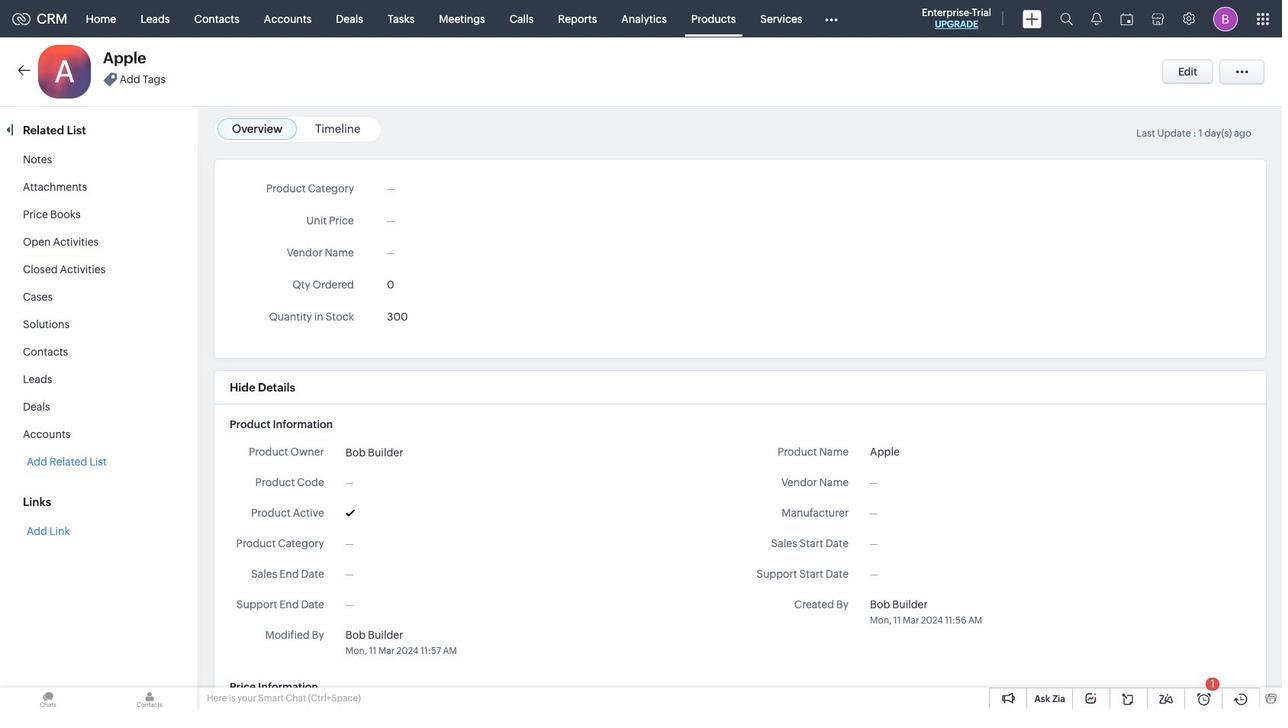 Task type: describe. For each thing, give the bounding box(es) containing it.
logo image
[[12, 13, 31, 25]]

profile element
[[1205, 0, 1247, 37]]

calendar image
[[1121, 13, 1134, 25]]

signals image
[[1092, 12, 1102, 25]]

signals element
[[1083, 0, 1112, 37]]

search element
[[1051, 0, 1083, 37]]

contacts image
[[102, 688, 198, 709]]



Task type: vqa. For each thing, say whether or not it's contained in the screenshot.
profile "image"
yes



Task type: locate. For each thing, give the bounding box(es) containing it.
chats image
[[0, 688, 96, 709]]

search image
[[1060, 12, 1073, 25]]

create menu image
[[1023, 10, 1042, 28]]

profile image
[[1214, 6, 1238, 31]]

Other Modules field
[[815, 6, 848, 31]]

create menu element
[[1014, 0, 1051, 37]]



